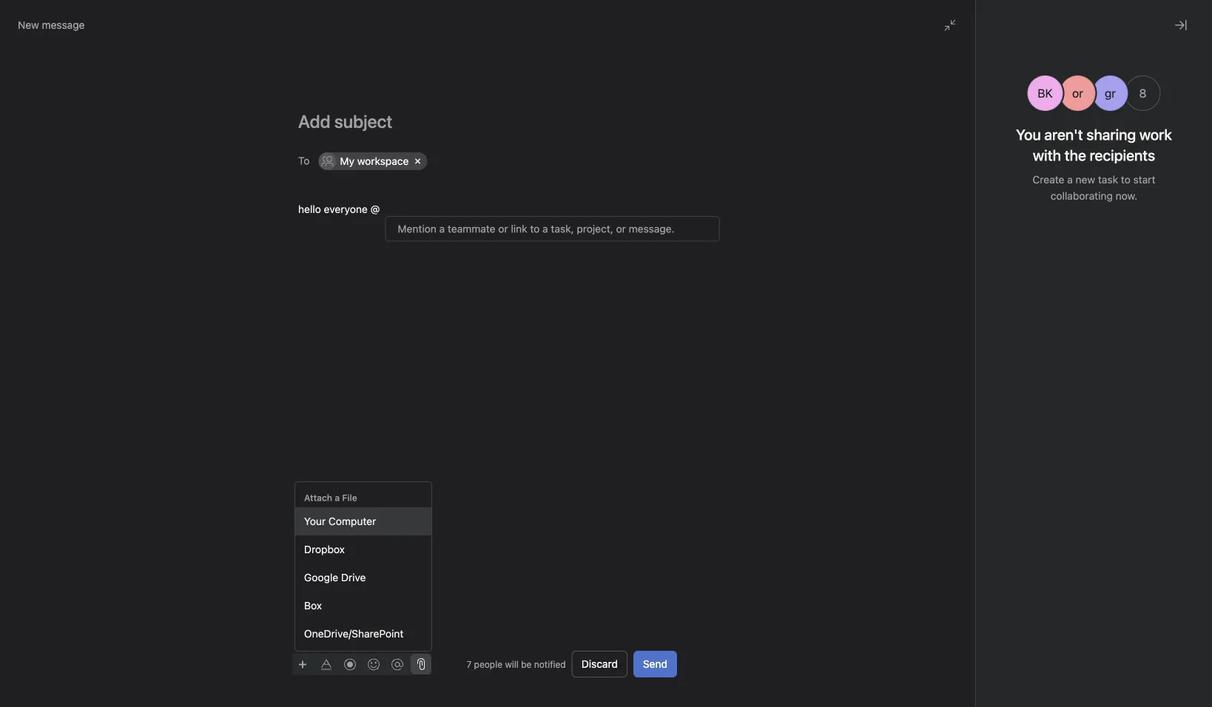 Task type: describe. For each thing, give the bounding box(es) containing it.
minimize image
[[945, 19, 957, 31]]

free
[[943, 7, 962, 18]]

send button
[[634, 652, 677, 678]]

create
[[1033, 174, 1065, 186]]

task
[[1099, 174, 1119, 186]]

free trial 24 days left
[[931, 7, 980, 28]]

add another team, project, or person image
[[436, 157, 444, 166]]

discard button
[[572, 652, 628, 678]]

google drive
[[304, 572, 366, 584]]

collaborating
[[1051, 190, 1113, 202]]

gr
[[1105, 86, 1117, 100]]

aren't
[[1045, 126, 1084, 143]]

hello
[[298, 203, 321, 215]]

you aren't sharing work with the recipients
[[1017, 126, 1173, 164]]

days
[[944, 18, 964, 28]]

emoji image
[[368, 659, 380, 671]]

your computer menu item
[[295, 508, 432, 536]]

attach
[[304, 493, 332, 503]]

a for attach
[[335, 493, 340, 503]]

you
[[1017, 126, 1041, 143]]

everyone
[[324, 203, 368, 215]]

google
[[304, 572, 338, 584]]

7 people will be notified
[[467, 660, 566, 670]]

new
[[18, 19, 39, 31]]

attach a file
[[304, 493, 357, 503]]

file
[[342, 493, 357, 503]]

sharing
[[1087, 126, 1137, 143]]

to
[[298, 155, 310, 167]]

dropbox
[[304, 544, 345, 556]]

24
[[931, 18, 942, 28]]

will
[[505, 660, 519, 670]]

7
[[467, 660, 472, 670]]

hello everyone @
[[298, 203, 380, 215]]

@
[[371, 203, 380, 215]]

insert an object image
[[298, 661, 307, 670]]

box
[[304, 600, 322, 612]]

a for create
[[1068, 174, 1073, 186]]

8
[[1140, 86, 1147, 100]]

at mention image
[[392, 659, 403, 671]]



Task type: locate. For each thing, give the bounding box(es) containing it.
list box
[[432, 6, 787, 30]]

my workspace row
[[319, 151, 674, 174]]

Add subject text field
[[281, 110, 695, 133]]

formatting image
[[321, 659, 332, 671]]

toolbar
[[292, 654, 411, 676]]

your
[[304, 516, 326, 528]]

drive
[[341, 572, 366, 584]]

record a video image
[[344, 659, 356, 671]]

new message
[[18, 19, 85, 31]]

be
[[521, 660, 532, 670]]

a inside the "create a new task to start collaborating now."
[[1068, 174, 1073, 186]]

or
[[1073, 86, 1084, 100]]

start
[[1134, 174, 1156, 186]]

left
[[966, 18, 980, 28]]

work
[[1140, 126, 1173, 143]]

the recipients
[[1065, 147, 1156, 164]]

computer
[[329, 516, 376, 528]]

trial
[[964, 7, 980, 18]]

close image
[[1176, 19, 1188, 31]]

a left file
[[335, 493, 340, 503]]

discard
[[582, 659, 618, 671]]

my
[[340, 155, 355, 167]]

my workspace
[[340, 155, 409, 167]]

notified
[[534, 660, 566, 670]]

to
[[1122, 174, 1131, 186]]

a
[[1068, 174, 1073, 186], [335, 493, 340, 503]]

el
[[1098, 58, 1105, 68]]

0 vertical spatial a
[[1068, 174, 1073, 186]]

create a new task to start collaborating now.
[[1033, 174, 1156, 202]]

with
[[1033, 147, 1062, 164]]

onedrive/sharepoint
[[304, 628, 404, 640]]

my workspace cell
[[319, 153, 427, 170]]

1 vertical spatial a
[[335, 493, 340, 503]]

0 horizontal spatial a
[[335, 493, 340, 503]]

a left new
[[1068, 174, 1073, 186]]

send
[[643, 659, 668, 671]]

now.
[[1116, 190, 1138, 202]]

bk
[[1038, 86, 1053, 100]]

people
[[474, 660, 503, 670]]

your computer
[[304, 516, 376, 528]]

workspace
[[357, 155, 409, 167]]

1 horizontal spatial a
[[1068, 174, 1073, 186]]

new
[[1076, 174, 1096, 186]]

message
[[42, 19, 85, 31]]



Task type: vqa. For each thing, say whether or not it's contained in the screenshot.
list box
yes



